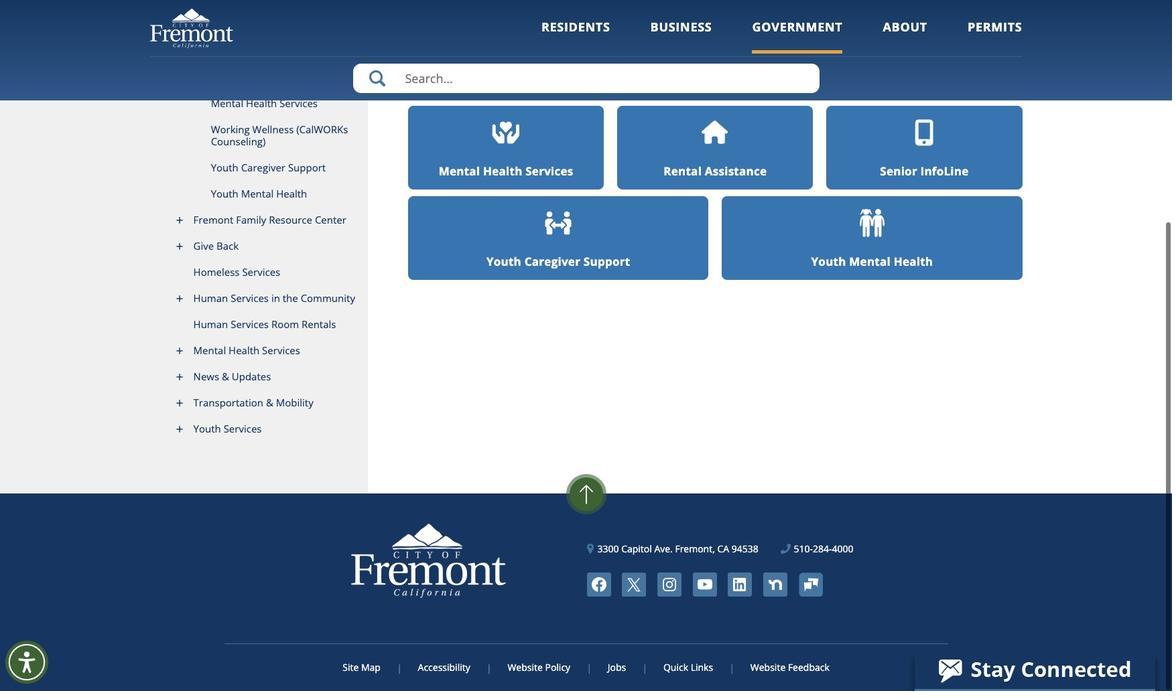 Task type: locate. For each thing, give the bounding box(es) containing it.
1 human from the top
[[193, 291, 228, 305]]

government link
[[752, 19, 843, 53]]

0 horizontal spatial &
[[222, 370, 229, 383]]

outpatient
[[466, 73, 530, 88]]

& for news
[[222, 370, 229, 383]]

1 horizontal spatial youth mental health link
[[722, 196, 1022, 280]]

1 vertical spatial youth mental health
[[811, 254, 933, 269]]

1 horizontal spatial working
[[630, 66, 678, 81]]

youth caregiver support
[[211, 161, 326, 174], [486, 254, 630, 269]]

caregiver
[[241, 161, 285, 174], [525, 254, 580, 269]]

counseling) inside working wellness (calworks counseling)
[[681, 80, 749, 95]]

0 vertical spatial &
[[222, 370, 229, 383]]

mental health services down hands holding heart image
[[439, 163, 573, 179]]

mental health services inside columnusercontrol3 main content
[[439, 163, 573, 179]]

site
[[343, 661, 359, 674]]

footer yt icon image
[[693, 573, 717, 597]]

youth caregiver support down working wellness (calworks counseling) link
[[211, 161, 326, 174]]

0 vertical spatial youth caregiver support
[[211, 161, 326, 174]]

4000
[[832, 543, 853, 556]]

mental health services
[[211, 96, 318, 110], [439, 163, 573, 179], [193, 344, 300, 357]]

wellness left (calworks
[[252, 123, 294, 136]]

assistance
[[705, 163, 767, 179]]

news
[[193, 370, 219, 383]]

youth services
[[193, 422, 262, 436]]

quick
[[663, 661, 688, 674]]

family
[[855, 73, 893, 88], [236, 213, 266, 226]]

youth mental health down two children standing icon
[[811, 254, 933, 269]]

caregiver down working wellness (calworks counseling) link
[[241, 161, 285, 174]]

footer my icon image
[[798, 573, 823, 597]]

fremont family resource center link
[[150, 207, 368, 233]]

youth mental health link
[[150, 181, 368, 207], [722, 196, 1022, 280]]

services down give back link
[[242, 265, 280, 279]]

caregiver inside columnusercontrol3 main content
[[525, 254, 580, 269]]

0 vertical spatial caregiver
[[241, 161, 285, 174]]

working inside working wellness (calworks counseling)
[[630, 66, 678, 81]]

therapy
[[534, 73, 581, 88]]

working
[[630, 66, 678, 81], [211, 123, 250, 136]]

2 website from the left
[[750, 661, 786, 674]]

site map
[[343, 661, 381, 674]]

284-
[[813, 543, 832, 556]]

accessibility link
[[400, 661, 488, 674]]

mental health services up updates
[[193, 344, 300, 357]]

youth caregiver support down two people communicate icon
[[486, 254, 630, 269]]

& right news
[[222, 370, 229, 383]]

1 vertical spatial &
[[266, 396, 273, 409]]

jobs
[[608, 661, 626, 674]]

1 horizontal spatial youth caregiver support link
[[408, 196, 708, 280]]

0 horizontal spatial youth caregiver support
[[211, 161, 326, 174]]

2 vertical spatial mental health services
[[193, 344, 300, 357]]

stay connected image
[[915, 652, 1154, 690]]

wellness inside working wellness (calworks counseling)
[[252, 123, 294, 136]]

0 vertical spatial counseling)
[[681, 80, 749, 95]]

footer nd icon image
[[763, 573, 787, 597]]

0 horizontal spatial wellness
[[252, 123, 294, 136]]

0 vertical spatial support
[[897, 73, 943, 88]]

0 horizontal spatial support
[[288, 161, 326, 174]]

human down 'homeless'
[[193, 291, 228, 305]]

the
[[283, 291, 298, 305]]

1 vertical spatial working
[[211, 123, 250, 136]]

services
[[946, 73, 994, 88], [280, 96, 318, 110], [526, 163, 573, 179], [242, 265, 280, 279], [231, 291, 269, 305], [231, 318, 269, 331], [262, 344, 300, 357], [224, 422, 262, 436]]

adult outpatient therapy link
[[408, 15, 604, 99]]

give
[[193, 239, 214, 253]]

website feedback
[[750, 661, 829, 674]]

0 horizontal spatial website
[[508, 661, 543, 674]]

3300 capitol ave. fremont, ca 94538 link
[[587, 542, 758, 556]]

1 vertical spatial support
[[288, 161, 326, 174]]

human
[[193, 291, 228, 305], [193, 318, 228, 331]]

& left mobility
[[266, 396, 273, 409]]

0 vertical spatial youth caregiver support link
[[150, 155, 368, 181]]

counseling)
[[681, 80, 749, 95], [211, 135, 266, 148]]

1 website from the left
[[508, 661, 543, 674]]

wellness
[[682, 66, 733, 81], [252, 123, 294, 136]]

counseling) for (calworks
[[211, 135, 266, 148]]

youth mental health up the fremont family resource center link
[[211, 187, 307, 200]]

services up (calworks
[[280, 96, 318, 110]]

1 horizontal spatial wellness
[[682, 66, 733, 81]]

0 horizontal spatial family
[[236, 213, 266, 226]]

0 vertical spatial human
[[193, 291, 228, 305]]

1 vertical spatial counseling)
[[211, 135, 266, 148]]

human for human services in the community
[[193, 291, 228, 305]]

&
[[222, 370, 229, 383], [266, 396, 273, 409]]

map
[[361, 661, 381, 674]]

homeless services
[[193, 265, 280, 279]]

family down the about link
[[855, 73, 893, 88]]

1 horizontal spatial &
[[266, 396, 273, 409]]

transportation & mobility link
[[150, 390, 368, 416]]

1 horizontal spatial family
[[855, 73, 893, 88]]

510-284-4000
[[794, 543, 853, 556]]

510-284-4000 link
[[781, 542, 853, 556]]

human up news
[[193, 318, 228, 331]]

footer ig icon image
[[657, 573, 681, 597]]

business link
[[650, 19, 712, 53]]

0 horizontal spatial caregiver
[[241, 161, 285, 174]]

counseling) inside working wellness (calworks counseling)
[[211, 135, 266, 148]]

youth caregiver support inside columnusercontrol3 main content
[[486, 254, 630, 269]]

services down transportation & mobility
[[224, 422, 262, 436]]

mental health services link
[[150, 90, 368, 117], [408, 106, 604, 190], [150, 338, 368, 364]]

senior infoline link
[[826, 106, 1022, 190]]

0 vertical spatial youth mental health
[[211, 187, 307, 200]]

0 horizontal spatial working
[[211, 123, 250, 136]]

services up two people communicate icon
[[526, 163, 573, 179]]

human services in the community link
[[150, 285, 368, 312]]

homeless services link
[[150, 259, 368, 285]]

2 vertical spatial support
[[584, 254, 630, 269]]

1 horizontal spatial counseling)
[[681, 80, 749, 95]]

business
[[650, 19, 712, 35]]

2 horizontal spatial support
[[897, 73, 943, 88]]

give back link
[[150, 233, 368, 259]]

mobile phone image
[[910, 119, 938, 147]]

about link
[[883, 19, 927, 53]]

homeless
[[193, 265, 240, 279]]

family up give back link
[[236, 213, 266, 226]]

caregiver down two people communicate icon
[[525, 254, 580, 269]]

mental
[[211, 96, 243, 110], [439, 163, 480, 179], [241, 187, 274, 200], [849, 254, 891, 269], [193, 344, 226, 357]]

human services room rentals link
[[150, 312, 368, 338]]

0 horizontal spatial youth caregiver support link
[[150, 155, 368, 181]]

website left feedback
[[750, 661, 786, 674]]

youth
[[211, 161, 238, 174], [211, 187, 238, 200], [486, 254, 521, 269], [811, 254, 846, 269], [193, 422, 221, 436]]

wellness inside working wellness (calworks counseling)
[[682, 66, 733, 81]]

1 vertical spatial mental health services
[[439, 163, 573, 179]]

website for website policy
[[508, 661, 543, 674]]

footer li icon image
[[728, 573, 752, 597]]

capitol
[[621, 543, 652, 556]]

youth mental health inside columnusercontrol3 main content
[[811, 254, 933, 269]]

services down human services in the community link
[[231, 318, 269, 331]]

website left policy
[[508, 661, 543, 674]]

services down permits link
[[946, 73, 994, 88]]

2 human from the top
[[193, 318, 228, 331]]

wellness for (calworks
[[682, 66, 733, 81]]

1 vertical spatial wellness
[[252, 123, 294, 136]]

1 horizontal spatial youth caregiver support
[[486, 254, 630, 269]]

support
[[897, 73, 943, 88], [288, 161, 326, 174], [584, 254, 630, 269]]

0 horizontal spatial counseling)
[[211, 135, 266, 148]]

working inside working wellness (calworks counseling)
[[211, 123, 250, 136]]

1 vertical spatial caregiver
[[525, 254, 580, 269]]

quick links
[[663, 661, 713, 674]]

wellness down 2 people communicate image
[[682, 66, 733, 81]]

510-
[[794, 543, 813, 556]]

news & updates
[[193, 370, 271, 383]]

health
[[246, 96, 277, 110], [483, 163, 522, 179], [276, 187, 307, 200], [894, 254, 933, 269], [229, 344, 259, 357]]

0 vertical spatial mental health services
[[211, 96, 318, 110]]

0 vertical spatial wellness
[[682, 66, 733, 81]]

1 vertical spatial human
[[193, 318, 228, 331]]

resource
[[269, 213, 312, 226]]

fremont,
[[675, 543, 715, 556]]

fremont
[[193, 213, 233, 226]]

jobs link
[[590, 661, 643, 674]]

mental health services up working wellness (calworks counseling) link
[[211, 96, 318, 110]]

0 vertical spatial family
[[855, 73, 893, 88]]

1 horizontal spatial website
[[750, 661, 786, 674]]

wellness for (calworks
[[252, 123, 294, 136]]

0 vertical spatial working
[[630, 66, 678, 81]]

adult outpatient therapy
[[431, 73, 581, 88]]

rental assistance
[[664, 163, 767, 179]]

working for working wellness (calworks counseling)
[[630, 66, 678, 81]]

0 horizontal spatial youth mental health link
[[150, 181, 368, 207]]

(calworks
[[736, 66, 801, 81]]

1 vertical spatial youth caregiver support
[[486, 254, 630, 269]]

1 horizontal spatial caregiver
[[525, 254, 580, 269]]

government
[[752, 19, 843, 35]]

1 vertical spatial youth caregiver support link
[[408, 196, 708, 280]]

1 horizontal spatial youth mental health
[[811, 254, 933, 269]]

services down room
[[262, 344, 300, 357]]

website
[[508, 661, 543, 674], [750, 661, 786, 674]]

in
[[271, 291, 280, 305]]

fremont family resource center
[[193, 213, 346, 226]]

working wellness (calworks counseling) link
[[617, 15, 813, 99]]



Task type: vqa. For each thing, say whether or not it's contained in the screenshot.
Fremont Family Resource Center on the top left of page
yes



Task type: describe. For each thing, give the bounding box(es) containing it.
2 people communicate image
[[701, 30, 729, 54]]

links
[[691, 661, 713, 674]]

transportation
[[193, 396, 263, 409]]

updates
[[232, 370, 271, 383]]

3300
[[597, 543, 619, 556]]

website policy
[[508, 661, 570, 674]]

youth services link
[[150, 416, 368, 442]]

residents
[[541, 19, 610, 35]]

website feedback link
[[733, 661, 829, 674]]

services inside "link"
[[946, 73, 994, 88]]

back
[[217, 239, 239, 253]]

two children standing image
[[860, 209, 885, 237]]

news & updates link
[[150, 364, 368, 390]]

human for human services room rentals
[[193, 318, 228, 331]]

ave.
[[654, 543, 673, 556]]

working for working wellness (calworks counseling)
[[211, 123, 250, 136]]

center
[[315, 213, 346, 226]]

youth caregiver support link inside columnusercontrol3 main content
[[408, 196, 708, 280]]

footer fb icon image
[[587, 573, 611, 597]]

family support services link
[[826, 15, 1022, 99]]

1 horizontal spatial support
[[584, 254, 630, 269]]

footer tw icon image
[[622, 573, 646, 597]]

residents link
[[541, 19, 610, 53]]

services left in
[[231, 291, 269, 305]]

rentals
[[302, 318, 336, 331]]

infoline
[[920, 163, 969, 179]]

human services in the community
[[193, 291, 355, 305]]

website for website feedback
[[750, 661, 786, 674]]

94538
[[732, 543, 758, 556]]

about
[[883, 19, 927, 35]]

community
[[301, 291, 355, 305]]

ca
[[717, 543, 729, 556]]

& for transportation
[[266, 396, 273, 409]]

room
[[271, 318, 299, 331]]

adult
[[431, 73, 462, 88]]

policy
[[545, 661, 570, 674]]

working wellness (calworks counseling)
[[630, 66, 801, 95]]

rental assistance link
[[617, 106, 813, 190]]

mobility
[[276, 396, 313, 409]]

working wellness (calworks counseling)
[[211, 123, 348, 148]]

give back
[[193, 239, 239, 253]]

family inside "link"
[[855, 73, 893, 88]]

1 vertical spatial family
[[236, 213, 266, 226]]

transportation & mobility
[[193, 396, 313, 409]]

columnusercontrol3 main content
[[368, 0, 1029, 494]]

senior
[[880, 163, 917, 179]]

senior infoline
[[880, 163, 969, 179]]

accessibility
[[418, 661, 470, 674]]

feedback
[[788, 661, 829, 674]]

site map link
[[343, 661, 398, 674]]

permits link
[[968, 19, 1022, 53]]

human services room rentals
[[193, 318, 336, 331]]

support inside "link"
[[897, 73, 943, 88]]

counseling) for (calworks
[[681, 80, 749, 95]]

working wellness (calworks counseling) link
[[150, 117, 368, 155]]

(calworks
[[296, 123, 348, 136]]

website policy link
[[490, 661, 588, 674]]

family support services
[[855, 73, 994, 88]]

home image
[[701, 119, 729, 147]]

three people image
[[492, 28, 520, 57]]

0 horizontal spatial youth mental health
[[211, 187, 307, 200]]

Search text field
[[353, 64, 819, 93]]

quick links link
[[646, 661, 731, 674]]

hands holding heart image
[[492, 121, 520, 144]]

family image
[[910, 28, 938, 57]]

3300 capitol ave. fremont, ca 94538
[[597, 543, 758, 556]]

two people communicate image
[[544, 209, 572, 237]]

permits
[[968, 19, 1022, 35]]

rental
[[664, 163, 702, 179]]



